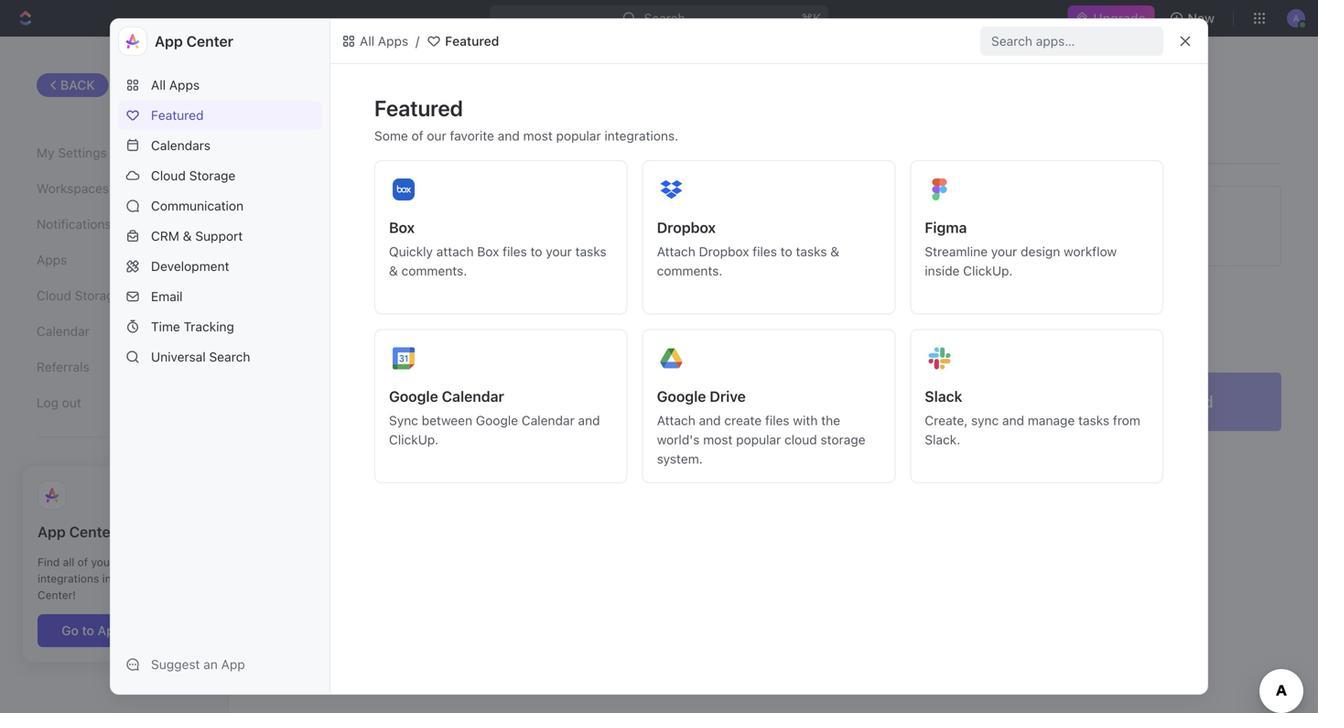 Task type: vqa. For each thing, say whether or not it's contained in the screenshot.


Task type: locate. For each thing, give the bounding box(es) containing it.
0 horizontal spatial apps
[[37, 252, 67, 268]]

1 horizontal spatial cloud storage
[[151, 168, 236, 183]]

all right show
[[604, 310, 617, 324]]

crm & support link
[[118, 222, 322, 251]]

center up the featured link at the top of page
[[186, 33, 234, 50]]

turn
[[487, 310, 512, 324]]

log out link
[[37, 387, 191, 419]]

productivity.
[[773, 310, 841, 324]]

0 horizontal spatial all apps
[[151, 77, 200, 92]]

attach
[[657, 244, 696, 259], [657, 413, 696, 428]]

attach inside dropbox attach dropbox files to tasks & comments.
[[657, 244, 696, 259]]

clickup
[[366, 230, 409, 244]]

your inside figma streamline your design workflow inside clickup.
[[991, 244, 1018, 259]]

cloud storage link
[[118, 161, 322, 190], [37, 280, 191, 311]]

all apps for bottom all apps link
[[151, 77, 200, 92]]

cloud storage down apps 'link' at left top
[[37, 288, 121, 303]]

all apps for rightmost all apps link
[[360, 33, 408, 49]]

your left design
[[991, 244, 1018, 259]]

apps down notifications
[[37, 252, 67, 268]]

slack
[[925, 388, 963, 405]]

comments. down url.
[[657, 263, 723, 278]]

0 horizontal spatial tasks
[[576, 244, 607, 259]]

google up the sync
[[389, 388, 438, 405]]

files
[[503, 244, 527, 259], [753, 244, 777, 259], [765, 413, 790, 428]]

1 vertical spatial of
[[77, 556, 88, 569]]

workspace settings
[[266, 71, 438, 94]]

center inside featured dialog
[[186, 33, 234, 50]]

popular left the integrations.
[[556, 128, 601, 143]]

1 horizontal spatial calendar
[[442, 388, 504, 405]]

workspace up the sync
[[317, 392, 399, 412]]

calendar link
[[37, 316, 191, 347]]

all up the calendars
[[151, 77, 166, 92]]

email
[[151, 289, 183, 304]]

with inside "white label skin clickup with your brand colors, logo, and a custom url."
[[412, 230, 435, 244]]

2 vertical spatial center
[[125, 623, 166, 638]]

1 horizontal spatial clickup.
[[963, 263, 1013, 278]]

1 horizontal spatial comments.
[[657, 263, 723, 278]]

skin
[[339, 230, 362, 244]]

0 vertical spatial attach
[[657, 244, 696, 259]]

to inside button
[[82, 623, 94, 638]]

files up the cloud at the bottom
[[765, 413, 790, 428]]

all apps up the featured link at the top of page
[[151, 77, 200, 92]]

clickup. down the sync
[[389, 432, 439, 447]]

of inside featured some of our favorite and most popular integrations.
[[412, 128, 424, 143]]

and
[[498, 128, 520, 143], [573, 230, 594, 244], [578, 413, 600, 428], [699, 413, 721, 428], [1003, 413, 1025, 428], [145, 556, 165, 569]]

apps up the featured link at the top of page
[[169, 77, 200, 92]]

all right l_lxf image
[[360, 33, 375, 49]]

1 vertical spatial attach
[[657, 413, 696, 428]]

& up productivity.
[[831, 244, 840, 259]]

1 horizontal spatial &
[[389, 263, 398, 278]]

workflow
[[1064, 244, 1117, 259]]

most down create
[[703, 432, 733, 447]]

0 horizontal spatial with
[[412, 230, 435, 244]]

attach
[[437, 244, 474, 259]]

storage down calendars link
[[189, 168, 236, 183]]

1 vertical spatial all
[[63, 556, 74, 569]]

1 horizontal spatial most
[[703, 432, 733, 447]]

storage inside featured dialog
[[189, 168, 236, 183]]

1 vertical spatial storage
[[75, 288, 121, 303]]

0 vertical spatial app center
[[155, 33, 234, 50]]

1 vertical spatial app center
[[38, 523, 116, 541]]

all up integrations
[[63, 556, 74, 569]]

0 vertical spatial cloud
[[151, 168, 186, 183]]

our inside featured some of our favorite and most popular integrations.
[[427, 128, 447, 143]]

cloud storage up the communication
[[151, 168, 236, 183]]

popular down create
[[736, 432, 781, 447]]

features
[[620, 310, 665, 324]]

tasks right logo,
[[576, 244, 607, 259]]

delete
[[266, 392, 313, 412]]

2 horizontal spatial google
[[657, 388, 706, 405]]

2 comments. from the left
[[657, 263, 723, 278]]

dropbox right url.
[[699, 244, 749, 259]]

0 horizontal spatial our
[[114, 572, 132, 585]]

your up in on the left bottom of page
[[91, 556, 114, 569]]

tasks up productivity.
[[796, 244, 827, 259]]

0 horizontal spatial box
[[389, 219, 415, 236]]

most inside google drive attach and create files with the world's most popular cloud storage system.
[[703, 432, 733, 447]]

app up the featured link at the top of page
[[155, 33, 183, 50]]

0 horizontal spatial calendar
[[37, 324, 90, 339]]

featured
[[445, 33, 499, 49], [374, 95, 463, 121], [151, 108, 204, 123]]

0 horizontal spatial time
[[151, 319, 180, 334]]

of right some
[[412, 128, 424, 143]]

0 horizontal spatial all
[[151, 77, 166, 92]]

app center inside featured dialog
[[155, 33, 234, 50]]

and inside find all of your apps and integrations in our new app center!
[[145, 556, 165, 569]]

0 horizontal spatial all
[[63, 556, 74, 569]]

show
[[572, 310, 601, 324]]

cloud down apps 'link' at left top
[[37, 288, 71, 303]]

personal workspace layout time to collaborate? turn this off to show all features designed for team productivity.
[[371, 289, 841, 324]]

google inside google drive attach and create files with the world's most popular cloud storage system.
[[657, 388, 706, 405]]

1 vertical spatial dropbox
[[699, 244, 749, 259]]

popular
[[556, 128, 601, 143], [736, 432, 781, 447]]

all apps link
[[338, 30, 412, 52], [118, 71, 322, 100]]

comments. inside dropbox attach dropbox files to tasks & comments.
[[657, 263, 723, 278]]

your
[[439, 230, 463, 244], [546, 244, 572, 259], [991, 244, 1018, 259], [91, 556, 114, 569]]

for
[[723, 310, 738, 324]]

0 vertical spatial apps
[[378, 33, 408, 49]]

files inside google drive attach and create files with the world's most popular cloud storage system.
[[765, 413, 790, 428]]

0 horizontal spatial settings
[[58, 145, 107, 160]]

to up productivity.
[[781, 244, 793, 259]]

2 horizontal spatial calendar
[[522, 413, 575, 428]]

0 vertical spatial popular
[[556, 128, 601, 143]]

crm
[[151, 228, 179, 244]]

colors,
[[502, 230, 539, 244]]

and inside google drive attach and create files with the world's most popular cloud storage system.
[[699, 413, 721, 428]]

our left favorite
[[427, 128, 447, 143]]

attach up world's
[[657, 413, 696, 428]]

0 vertical spatial settings
[[366, 71, 438, 94]]

tasks inside dropbox attach dropbox files to tasks & comments.
[[796, 244, 827, 259]]

dropbox right custom
[[657, 219, 716, 236]]

1 vertical spatial clickup.
[[389, 432, 439, 447]]

cloud storage link up calendar link
[[37, 280, 191, 311]]

1 horizontal spatial our
[[427, 128, 447, 143]]

workspace up the collaborate?
[[433, 289, 509, 306]]

0 vertical spatial all
[[604, 310, 617, 324]]

tasks for slack
[[1079, 413, 1110, 428]]

with
[[412, 230, 435, 244], [793, 413, 818, 428]]

integrations
[[38, 572, 99, 585]]

storage
[[821, 432, 866, 447]]

the
[[821, 413, 841, 428]]

and inside featured some of our favorite and most popular integrations.
[[498, 128, 520, 143]]

your left brand
[[439, 230, 463, 244]]

clickup. down streamline
[[963, 263, 1013, 278]]

to down personal
[[401, 310, 412, 324]]

files right brand
[[503, 244, 527, 259]]

0 horizontal spatial google
[[389, 388, 438, 405]]

storage down apps 'link' at left top
[[75, 288, 121, 303]]

google for google calendar
[[389, 388, 438, 405]]

cloud down the calendars
[[151, 168, 186, 183]]

upgrade link
[[1068, 5, 1155, 31]]

attach inside google drive attach and create files with the world's most popular cloud storage system.
[[657, 413, 696, 428]]

settings inside 'link'
[[58, 145, 107, 160]]

attach right custom
[[657, 244, 696, 259]]

time tracking link
[[118, 312, 322, 342]]

to left logo,
[[531, 244, 543, 259]]

of inside find all of your apps and integrations in our new app center!
[[77, 556, 88, 569]]

tasks left from
[[1079, 413, 1110, 428]]

time down email
[[151, 319, 180, 334]]

featured up some
[[374, 95, 463, 121]]

1 horizontal spatial popular
[[736, 432, 781, 447]]

apps left /
[[378, 33, 408, 49]]

comments.
[[402, 263, 467, 278], [657, 263, 723, 278]]

figma streamline your design workflow inside clickup.
[[925, 219, 1117, 278]]

calendar
[[37, 324, 90, 339], [442, 388, 504, 405], [522, 413, 575, 428]]

0 vertical spatial all apps
[[360, 33, 408, 49]]

all apps link up the featured link at the top of page
[[118, 71, 322, 100]]

1 horizontal spatial all
[[360, 33, 375, 49]]

find
[[38, 556, 60, 569]]

in
[[102, 572, 111, 585]]

to right off
[[557, 310, 569, 324]]

1 vertical spatial all apps
[[151, 77, 200, 92]]

0 horizontal spatial of
[[77, 556, 88, 569]]

0 vertical spatial all apps link
[[338, 30, 412, 52]]

all
[[360, 33, 375, 49], [151, 77, 166, 92]]

of up integrations
[[77, 556, 88, 569]]

development link
[[118, 252, 322, 281]]

all apps left /
[[360, 33, 408, 49]]

0 horizontal spatial cloud storage
[[37, 288, 121, 303]]

app center up the featured link at the top of page
[[155, 33, 234, 50]]

1 vertical spatial popular
[[736, 432, 781, 447]]

0 horizontal spatial clickup.
[[389, 432, 439, 447]]

comments. down attach
[[402, 263, 467, 278]]

logo,
[[543, 230, 570, 244]]

to
[[531, 244, 543, 259], [781, 244, 793, 259], [401, 310, 412, 324], [557, 310, 569, 324], [82, 623, 94, 638]]

0 vertical spatial of
[[412, 128, 424, 143]]

0 horizontal spatial center
[[69, 523, 116, 541]]

1 horizontal spatial storage
[[189, 168, 236, 183]]

1 vertical spatial cloud
[[37, 288, 71, 303]]

0 horizontal spatial all apps link
[[118, 71, 322, 100]]

notifications link
[[37, 209, 191, 240]]

0 vertical spatial cloud storage
[[151, 168, 236, 183]]

clickup.
[[963, 263, 1013, 278], [389, 432, 439, 447]]

app inside button
[[98, 623, 122, 638]]

1 vertical spatial with
[[793, 413, 818, 428]]

time
[[371, 310, 398, 324], [151, 319, 180, 334]]

1 vertical spatial apps
[[169, 77, 200, 92]]

workspace inside personal workspace layout time to collaborate? turn this off to show all features designed for team productivity.
[[433, 289, 509, 306]]

1 horizontal spatial of
[[412, 128, 424, 143]]

tasks inside slack create, sync and manage tasks from slack.
[[1079, 413, 1110, 428]]

center up the suggest on the left of page
[[125, 623, 166, 638]]

box
[[389, 219, 415, 236], [477, 244, 499, 259]]

0 vertical spatial storage
[[189, 168, 236, 183]]

1 vertical spatial cloud storage link
[[37, 280, 191, 311]]

center up in on the left bottom of page
[[69, 523, 116, 541]]

0 vertical spatial with
[[412, 230, 435, 244]]

workspace for personal workspace layout time to collaborate? turn this off to show all features designed for team productivity.
[[433, 289, 509, 306]]

box up quickly
[[389, 219, 415, 236]]

0 horizontal spatial popular
[[556, 128, 601, 143]]

all for rightmost all apps link
[[360, 33, 375, 49]]

featured link
[[118, 101, 322, 130]]

center inside go to app center button
[[125, 623, 166, 638]]

tasks inside the box quickly attach box files to your tasks & comments.
[[576, 244, 607, 259]]

with down label
[[412, 230, 435, 244]]

0 horizontal spatial comments.
[[402, 263, 467, 278]]

1 vertical spatial calendar
[[442, 388, 504, 405]]

all apps link left /
[[338, 30, 412, 52]]

center!
[[38, 589, 76, 602]]

2 horizontal spatial apps
[[378, 33, 408, 49]]

1 horizontal spatial all apps
[[360, 33, 408, 49]]

comments. inside the box quickly attach box files to your tasks & comments.
[[402, 263, 467, 278]]

0 horizontal spatial app center
[[38, 523, 116, 541]]

& right crm
[[183, 228, 192, 244]]

0 vertical spatial box
[[389, 219, 415, 236]]

all
[[604, 310, 617, 324], [63, 556, 74, 569]]

label
[[384, 208, 418, 226]]

0 horizontal spatial most
[[523, 128, 553, 143]]

calendars
[[151, 138, 211, 153]]

apps
[[117, 556, 142, 569]]

& down quickly
[[389, 263, 398, 278]]

files up team
[[753, 244, 777, 259]]

0 vertical spatial our
[[427, 128, 447, 143]]

2 horizontal spatial &
[[831, 244, 840, 259]]

app center
[[155, 33, 234, 50], [38, 523, 116, 541]]

suggest an app
[[151, 657, 245, 672]]

& inside dropbox attach dropbox files to tasks & comments.
[[831, 244, 840, 259]]

&
[[183, 228, 192, 244], [831, 244, 840, 259], [389, 263, 398, 278]]

1 attach from the top
[[657, 244, 696, 259]]

out
[[62, 395, 81, 410]]

2 attach from the top
[[657, 413, 696, 428]]

our inside find all of your apps and integrations in our new app center!
[[114, 572, 132, 585]]

2 vertical spatial workspace
[[317, 392, 399, 412]]

google right between
[[476, 413, 518, 428]]

2 horizontal spatial center
[[186, 33, 234, 50]]

settings right 'my'
[[58, 145, 107, 160]]

1 comments. from the left
[[402, 263, 467, 278]]

with up the cloud at the bottom
[[793, 413, 818, 428]]

saved button
[[1099, 373, 1282, 431]]

1 horizontal spatial tasks
[[796, 244, 827, 259]]

1 vertical spatial our
[[114, 572, 132, 585]]

custom
[[607, 230, 648, 244]]

cloud storage link up communication link
[[118, 161, 322, 190]]

our right in on the left bottom of page
[[114, 572, 132, 585]]

apps
[[378, 33, 408, 49], [169, 77, 200, 92], [37, 252, 67, 268]]

create,
[[925, 413, 968, 428]]

1 vertical spatial box
[[477, 244, 499, 259]]

2 horizontal spatial tasks
[[1079, 413, 1110, 428]]

app inside find all of your apps and integrations in our new app center!
[[159, 572, 180, 585]]

log out
[[37, 395, 81, 410]]

box right attach
[[477, 244, 499, 259]]

1 horizontal spatial cloud
[[151, 168, 186, 183]]

1 vertical spatial workspace
[[433, 289, 509, 306]]

0 vertical spatial all
[[360, 33, 375, 49]]

1 vertical spatial settings
[[58, 145, 107, 160]]

settings
[[366, 71, 438, 94], [58, 145, 107, 160]]

new button
[[1162, 4, 1226, 33]]

of
[[412, 128, 424, 143], [77, 556, 88, 569]]

1 horizontal spatial center
[[125, 623, 166, 638]]

time down personal
[[371, 310, 398, 324]]

Team Na﻿me text field
[[330, 120, 1282, 163]]

off
[[539, 310, 554, 324]]

1 horizontal spatial all
[[604, 310, 617, 324]]

workspace down l_lxf image
[[266, 71, 362, 94]]

most right favorite
[[523, 128, 553, 143]]

0 vertical spatial most
[[523, 128, 553, 143]]

1 horizontal spatial apps
[[169, 77, 200, 92]]

to right "go"
[[82, 623, 94, 638]]

app right new
[[159, 572, 180, 585]]

0 vertical spatial clickup.
[[963, 263, 1013, 278]]

1 horizontal spatial with
[[793, 413, 818, 428]]

settings down /
[[366, 71, 438, 94]]

your right 'colors,'
[[546, 244, 572, 259]]

2 vertical spatial apps
[[37, 252, 67, 268]]

most inside featured some of our favorite and most popular integrations.
[[523, 128, 553, 143]]

delete workspace
[[266, 392, 399, 412]]

workspace inside button
[[317, 392, 399, 412]]

google up world's
[[657, 388, 706, 405]]

app right an
[[221, 657, 245, 672]]

favorite
[[450, 128, 494, 143]]

app right "go"
[[98, 623, 122, 638]]

1 vertical spatial most
[[703, 432, 733, 447]]

featured dialog
[[110, 18, 1209, 695]]

0 horizontal spatial &
[[183, 228, 192, 244]]

featured some of our favorite and most popular integrations.
[[374, 95, 679, 143]]

1 horizontal spatial time
[[371, 310, 398, 324]]

app center up find
[[38, 523, 116, 541]]

center
[[186, 33, 234, 50], [69, 523, 116, 541], [125, 623, 166, 638]]

google for google drive
[[657, 388, 706, 405]]

1 horizontal spatial settings
[[366, 71, 438, 94]]



Task type: describe. For each thing, give the bounding box(es) containing it.
saved
[[1167, 392, 1214, 412]]

quickly
[[389, 244, 433, 259]]

apps link
[[37, 245, 191, 276]]

inside
[[925, 263, 960, 278]]

new
[[135, 572, 156, 585]]

1 vertical spatial all apps link
[[118, 71, 322, 100]]

0 horizontal spatial cloud
[[37, 288, 71, 303]]

files inside the box quickly attach box files to your tasks & comments.
[[503, 244, 527, 259]]

& inside "link"
[[183, 228, 192, 244]]

between
[[422, 413, 473, 428]]

log
[[37, 395, 59, 410]]

universal search link
[[118, 342, 322, 372]]

support
[[195, 228, 243, 244]]

referrals
[[37, 360, 89, 375]]

/
[[416, 33, 420, 49]]

& inside the box quickly attach box files to your tasks & comments.
[[389, 263, 398, 278]]

integrations.
[[605, 128, 679, 143]]

workspaces
[[37, 181, 109, 196]]

universal search
[[151, 349, 250, 364]]

brand
[[466, 230, 499, 244]]

url.
[[651, 230, 678, 244]]

l_lxf image
[[427, 34, 442, 49]]

design
[[1021, 244, 1061, 259]]

box quickly attach box files to your tasks & comments.
[[389, 219, 607, 278]]

to inside the box quickly attach box files to your tasks & comments.
[[531, 244, 543, 259]]

slack create, sync and manage tasks from slack.
[[925, 388, 1141, 447]]

all inside find all of your apps and integrations in our new app center!
[[63, 556, 74, 569]]

of for find
[[77, 556, 88, 569]]

app up find
[[38, 523, 66, 541]]

apps for bottom all apps link
[[169, 77, 200, 92]]

and inside slack create, sync and manage tasks from slack.
[[1003, 413, 1025, 428]]

files inside dropbox attach dropbox files to tasks & comments.
[[753, 244, 777, 259]]

white
[[339, 208, 380, 226]]

apps inside 'link'
[[37, 252, 67, 268]]

featured right l_lxf icon
[[445, 33, 499, 49]]

suggest an app button
[[118, 650, 322, 679]]

back
[[60, 77, 95, 92]]

cloud inside featured dialog
[[151, 168, 186, 183]]

Search apps… field
[[992, 30, 1156, 52]]

development
[[151, 259, 229, 274]]

clickup. inside 'google calendar sync between google calendar and clickup.'
[[389, 432, 439, 447]]

go to app center button
[[38, 615, 190, 647]]

tasks for dropbox
[[796, 244, 827, 259]]

cloud
[[785, 432, 817, 447]]

1 horizontal spatial all apps link
[[338, 30, 412, 52]]

search
[[209, 349, 250, 364]]

0 vertical spatial workspace
[[266, 71, 362, 94]]

this
[[515, 310, 535, 324]]

notifications
[[37, 217, 111, 232]]

calendars link
[[118, 131, 322, 160]]

0 horizontal spatial storage
[[75, 288, 121, 303]]

your inside the box quickly attach box files to your tasks & comments.
[[546, 244, 572, 259]]

1 horizontal spatial box
[[477, 244, 499, 259]]

an
[[203, 657, 218, 672]]

1 horizontal spatial google
[[476, 413, 518, 428]]

2 vertical spatial calendar
[[522, 413, 575, 428]]

popular inside featured some of our favorite and most popular integrations.
[[556, 128, 601, 143]]

personal
[[371, 289, 430, 306]]

sync
[[972, 413, 999, 428]]

all for bottom all apps link
[[151, 77, 166, 92]]

0 vertical spatial dropbox
[[657, 219, 716, 236]]

slack.
[[925, 432, 961, 447]]

figma
[[925, 219, 967, 236]]

google calendar sync between google calendar and clickup.
[[389, 388, 600, 447]]

cloud storage inside featured dialog
[[151, 168, 236, 183]]

my settings link
[[37, 138, 191, 169]]

⌘k
[[801, 11, 821, 26]]

new
[[1188, 11, 1215, 26]]

from
[[1113, 413, 1141, 428]]

tracking
[[184, 319, 234, 334]]

clickup. inside figma streamline your design workflow inside clickup.
[[963, 263, 1013, 278]]

go to app center
[[62, 623, 166, 638]]

world's
[[657, 432, 700, 447]]

with inside google drive attach and create files with the world's most popular cloud storage system.
[[793, 413, 818, 428]]

time inside personal workspace layout time to collaborate? turn this off to show all features designed for team productivity.
[[371, 310, 398, 324]]

time inside featured dialog
[[151, 319, 180, 334]]

upgrade
[[1094, 11, 1146, 26]]

to inside dropbox attach dropbox files to tasks & comments.
[[781, 244, 793, 259]]

0 vertical spatial cloud storage link
[[118, 161, 322, 190]]

white label skin clickup with your brand colors, logo, and a custom url.
[[339, 208, 678, 244]]

referrals link
[[37, 352, 191, 383]]

and inside "white label skin clickup with your brand colors, logo, and a custom url."
[[573, 230, 594, 244]]

and inside 'google calendar sync between google calendar and clickup.'
[[578, 413, 600, 428]]

my settings
[[37, 145, 107, 160]]

universal
[[151, 349, 206, 364]]

communication link
[[118, 191, 322, 221]]

go
[[62, 623, 79, 638]]

workspace for delete workspace
[[317, 392, 399, 412]]

1 vertical spatial cloud storage
[[37, 288, 121, 303]]

communication
[[151, 198, 244, 213]]

email link
[[118, 282, 322, 311]]

popular inside google drive attach and create files with the world's most popular cloud storage system.
[[736, 432, 781, 447]]

app inside 'button'
[[221, 657, 245, 672]]

streamline
[[925, 244, 988, 259]]

delete workspace button
[[266, 382, 399, 422]]

settings for my settings
[[58, 145, 107, 160]]

manage
[[1028, 413, 1075, 428]]

1 vertical spatial center
[[69, 523, 116, 541]]

featured inside featured some of our favorite and most popular integrations.
[[374, 95, 463, 121]]

layout
[[513, 289, 559, 306]]

apps for rightmost all apps link
[[378, 33, 408, 49]]

your inside find all of your apps and integrations in our new app center!
[[91, 556, 114, 569]]

sync
[[389, 413, 418, 428]]

all inside personal workspace layout time to collaborate? turn this off to show all features designed for team productivity.
[[604, 310, 617, 324]]

search...
[[644, 11, 696, 26]]

of for featured
[[412, 128, 424, 143]]

0 vertical spatial calendar
[[37, 324, 90, 339]]

designed
[[669, 310, 720, 324]]

drive
[[710, 388, 746, 405]]

collaborate?
[[416, 310, 484, 324]]

l_lxf image
[[342, 34, 356, 49]]

google drive attach and create files with the world's most popular cloud storage system.
[[657, 388, 866, 467]]

settings for workspace settings
[[366, 71, 438, 94]]

suggest
[[151, 657, 200, 672]]

time tracking
[[151, 319, 234, 334]]

your inside "white label skin clickup with your brand colors, logo, and a custom url."
[[439, 230, 463, 244]]

team
[[742, 310, 769, 324]]

create
[[725, 413, 762, 428]]

featured up the calendars
[[151, 108, 204, 123]]

a
[[597, 230, 604, 244]]



